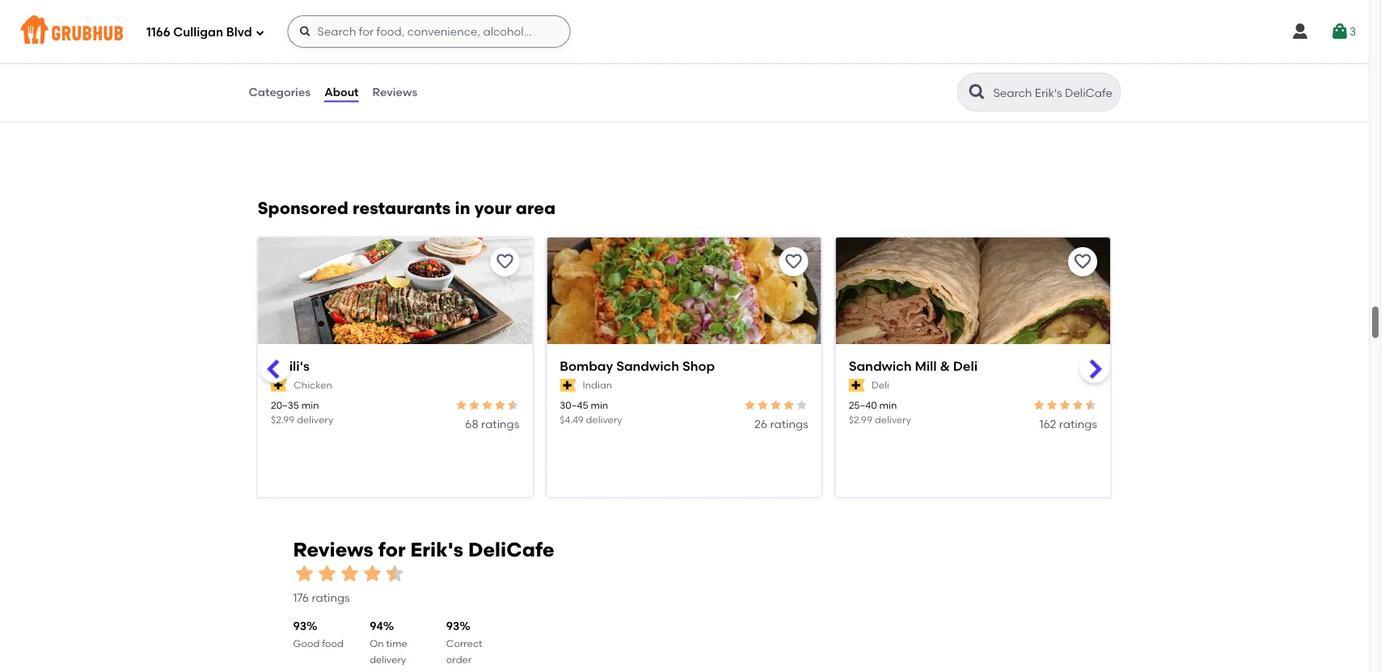 Task type: locate. For each thing, give the bounding box(es) containing it.
min for chili's
[[302, 401, 320, 412]]

0 vertical spatial delicafe
[[385, 45, 432, 59]]

2 sandwich from the left
[[849, 359, 912, 375]]

2 $2.99 from the left
[[849, 415, 873, 426]]

delivery inside "30–45 min $4.49 delivery"
[[587, 415, 623, 426]]

subscription pass image up 20–35
[[271, 380, 288, 393]]

2 horizontal spatial svg image
[[1291, 22, 1310, 41]]

1166 culligan blvd
[[146, 25, 252, 40]]

93 inside 93 correct order
[[446, 621, 460, 634]]

0 horizontal spatial subscription pass image
[[271, 380, 288, 393]]

0 vertical spatial reviews
[[373, 85, 418, 99]]

93 correct order
[[446, 621, 483, 667]]

delivery inside "20–35 min $2.99 delivery"
[[297, 415, 334, 426]]

ratings right 176
[[312, 592, 350, 605]]

93 inside 93 good food
[[293, 621, 307, 634]]

2 horizontal spatial save this restaurant image
[[1363, 253, 1382, 272]]

view more about erik's delicafe
[[258, 45, 432, 59]]

sandwich up 25–40
[[849, 359, 912, 375]]

min down chicken
[[302, 401, 320, 412]]

delivery right $4.49
[[587, 415, 623, 426]]

1 horizontal spatial min
[[591, 401, 609, 412]]

time
[[386, 638, 407, 650]]

reviews for reviews for erik's delicafe
[[293, 539, 374, 562]]

$2.99 down 20–35
[[271, 415, 295, 426]]

save this restaurant button
[[491, 248, 520, 277], [780, 248, 809, 277], [1069, 248, 1098, 277], [1358, 248, 1382, 277]]

erik's
[[355, 45, 382, 59], [411, 539, 464, 562]]

search icon image
[[968, 83, 987, 102]]

food
[[322, 638, 344, 650]]

chili's
[[271, 359, 310, 375]]

min
[[302, 401, 320, 412], [591, 401, 609, 412], [880, 401, 898, 412]]

sandwich left shop
[[617, 359, 680, 375]]

0 horizontal spatial save this restaurant image
[[785, 253, 804, 272]]

0 horizontal spatial $2.99
[[271, 415, 295, 426]]

reviews
[[373, 85, 418, 99], [293, 539, 374, 562]]

your
[[475, 198, 512, 219]]

1 horizontal spatial deli
[[954, 359, 978, 375]]

erik's right for at the left of the page
[[411, 539, 464, 562]]

deli
[[954, 359, 978, 375], [872, 380, 890, 392]]

176 ratings
[[293, 592, 350, 605]]

93
[[293, 621, 307, 634], [446, 621, 460, 634]]

93 up "good"
[[293, 621, 307, 634]]

1 horizontal spatial sandwich
[[849, 359, 912, 375]]

ratings
[[482, 418, 520, 432], [771, 418, 809, 432], [1060, 418, 1098, 432], [312, 592, 350, 605]]

reviews up 176 ratings
[[293, 539, 374, 562]]

2 subscription pass image from the left
[[849, 380, 866, 393]]

about
[[319, 45, 352, 59]]

0 vertical spatial deli
[[954, 359, 978, 375]]

bombay
[[560, 359, 614, 375]]

0 horizontal spatial erik's
[[355, 45, 382, 59]]

1 vertical spatial reviews
[[293, 539, 374, 562]]

chicken
[[294, 380, 333, 392]]

indian
[[583, 380, 613, 392]]

$2.99 inside "20–35 min $2.99 delivery"
[[271, 415, 295, 426]]

delivery inside 25–40 min $2.99 delivery
[[875, 415, 912, 426]]

sandwich inside 'link'
[[849, 359, 912, 375]]

delivery down time
[[370, 655, 406, 667]]

mill
[[916, 359, 938, 375]]

93 good food
[[293, 621, 344, 650]]

delivery down 25–40
[[875, 415, 912, 426]]

1 $2.99 from the left
[[271, 415, 295, 426]]

save this restaurant image
[[785, 253, 804, 272], [1074, 253, 1093, 272], [1363, 253, 1382, 272]]

delicafe
[[385, 45, 432, 59], [468, 539, 555, 562]]

save this restaurant button for bombay sandwich shop
[[780, 248, 809, 277]]

delivery down 20–35
[[297, 415, 334, 426]]

1 vertical spatial deli
[[872, 380, 890, 392]]

0 horizontal spatial sandwich
[[617, 359, 680, 375]]

save this restaurant button for chili's
[[491, 248, 520, 277]]

order
[[446, 655, 472, 667]]

1166
[[146, 25, 170, 40]]

2 save this restaurant image from the left
[[1074, 253, 1093, 272]]

min down the indian at the left of page
[[591, 401, 609, 412]]

ratings right 162 on the right bottom
[[1060, 418, 1098, 432]]

bombay sandwich shop logo image
[[547, 238, 822, 374]]

categories button
[[248, 63, 312, 121]]

1 vertical spatial erik's
[[411, 539, 464, 562]]

reviews right the about
[[373, 85, 418, 99]]

1 save this restaurant button from the left
[[491, 248, 520, 277]]

min inside "30–45 min $4.49 delivery"
[[591, 401, 609, 412]]

restaurants
[[353, 198, 451, 219]]

reviews inside button
[[373, 85, 418, 99]]

94
[[370, 621, 383, 634]]

3 min from the left
[[880, 401, 898, 412]]

$2.99 down 25–40
[[849, 415, 873, 426]]

2 horizontal spatial min
[[880, 401, 898, 412]]

1 subscription pass image from the left
[[271, 380, 288, 393]]

1 horizontal spatial $2.99
[[849, 415, 873, 426]]

$2.99 inside 25–40 min $2.99 delivery
[[849, 415, 873, 426]]

subscription pass image
[[271, 380, 288, 393], [849, 380, 866, 393]]

sandwich
[[617, 359, 680, 375], [849, 359, 912, 375]]

bombay sandwich shop link
[[560, 358, 809, 376]]

0 horizontal spatial min
[[302, 401, 320, 412]]

star icon image
[[455, 400, 468, 413], [468, 400, 481, 413], [481, 400, 494, 413], [494, 400, 507, 413], [507, 400, 520, 413], [507, 400, 520, 413], [744, 400, 757, 413], [757, 400, 770, 413], [770, 400, 783, 413], [783, 400, 796, 413], [796, 400, 809, 413], [1033, 400, 1046, 413], [1046, 400, 1059, 413], [1059, 400, 1072, 413], [1072, 400, 1085, 413], [1085, 400, 1098, 413], [1085, 400, 1098, 413], [293, 563, 316, 586], [316, 563, 339, 586], [339, 563, 361, 586], [361, 563, 384, 586], [384, 563, 406, 586], [384, 563, 406, 586]]

93 for 93 good food
[[293, 621, 307, 634]]

ratings right 68
[[482, 418, 520, 432]]

1 horizontal spatial save this restaurant image
[[1074, 253, 1093, 272]]

svg image right blvd
[[255, 28, 265, 38]]

ratings for sandwich mill & deli
[[1060, 418, 1098, 432]]

2 save this restaurant button from the left
[[780, 248, 809, 277]]

min for bombay sandwich shop
[[591, 401, 609, 412]]

2 93 from the left
[[446, 621, 460, 634]]

min inside 25–40 min $2.99 delivery
[[880, 401, 898, 412]]

in
[[455, 198, 470, 219]]

delivery
[[297, 415, 334, 426], [587, 415, 623, 426], [875, 415, 912, 426], [370, 655, 406, 667]]

2 min from the left
[[591, 401, 609, 412]]

bombay sandwich shop
[[560, 359, 716, 375]]

culligan
[[173, 25, 223, 40]]

save this restaurant image for sandwich mill & deli
[[1074, 253, 1093, 272]]

$4.49
[[560, 415, 584, 426]]

1 save this restaurant image from the left
[[785, 253, 804, 272]]

ratings right 26
[[771, 418, 809, 432]]

sponsored restaurants in your area
[[258, 198, 556, 219]]

0 horizontal spatial 93
[[293, 621, 307, 634]]

$2.99 for sandwich mill & deli
[[849, 415, 873, 426]]

1 horizontal spatial 93
[[446, 621, 460, 634]]

1 sandwich from the left
[[617, 359, 680, 375]]

1 min from the left
[[302, 401, 320, 412]]

25–40 min $2.99 delivery
[[849, 401, 912, 426]]

93 up correct
[[446, 621, 460, 634]]

deli right &
[[954, 359, 978, 375]]

erik's right about
[[355, 45, 382, 59]]

about button
[[324, 63, 360, 121]]

min inside "20–35 min $2.99 delivery"
[[302, 401, 320, 412]]

1 93 from the left
[[293, 621, 307, 634]]

0 horizontal spatial deli
[[872, 380, 890, 392]]

3 save this restaurant button from the left
[[1069, 248, 1098, 277]]

svg image
[[1291, 22, 1310, 41], [299, 25, 312, 38], [255, 28, 265, 38]]

1 horizontal spatial subscription pass image
[[849, 380, 866, 393]]

chili's link
[[271, 358, 520, 376]]

$2.99
[[271, 415, 295, 426], [849, 415, 873, 426]]

svg image left svg image
[[1291, 22, 1310, 41]]

delivery for sandwich mill & deli
[[875, 415, 912, 426]]

1 horizontal spatial delicafe
[[468, 539, 555, 562]]

25–40
[[849, 401, 878, 412]]

0 vertical spatial erik's
[[355, 45, 382, 59]]

min right 25–40
[[880, 401, 898, 412]]

20–35
[[271, 401, 300, 412]]

subscription pass image up 25–40
[[849, 380, 866, 393]]

deli up 25–40
[[872, 380, 890, 392]]

delivery for bombay sandwich shop
[[587, 415, 623, 426]]

shop
[[683, 359, 716, 375]]

svg image up more
[[299, 25, 312, 38]]



Task type: describe. For each thing, give the bounding box(es) containing it.
4 save this restaurant button from the left
[[1358, 248, 1382, 277]]

about
[[324, 85, 359, 99]]

3 save this restaurant image from the left
[[1363, 253, 1382, 272]]

94 on time delivery
[[370, 621, 407, 667]]

ratings for bombay sandwich shop
[[771, 418, 809, 432]]

reviews button
[[372, 63, 418, 121]]

subscription pass image
[[560, 380, 577, 393]]

&
[[941, 359, 951, 375]]

162 ratings
[[1040, 418, 1098, 432]]

deli inside 'link'
[[954, 359, 978, 375]]

176
[[293, 592, 309, 605]]

1 horizontal spatial svg image
[[299, 25, 312, 38]]

68
[[466, 418, 479, 432]]

subscription pass image for chili's
[[271, 380, 288, 393]]

sponsored
[[258, 198, 349, 219]]

chili's logo image
[[258, 238, 533, 374]]

min for sandwich mill & deli
[[880, 401, 898, 412]]

reviews for reviews
[[373, 85, 418, 99]]

1 horizontal spatial erik's
[[411, 539, 464, 562]]

0 horizontal spatial delicafe
[[385, 45, 432, 59]]

delivery for chili's
[[297, 415, 334, 426]]

ratings for chili's
[[482, 418, 520, 432]]

68 ratings
[[466, 418, 520, 432]]

save this restaurant image
[[496, 253, 515, 272]]

Search Erik's DeliCafe search field
[[992, 85, 1116, 100]]

162
[[1040, 418, 1057, 432]]

svg image
[[1330, 22, 1350, 41]]

93 for 93 correct order
[[446, 621, 460, 634]]

1 vertical spatial delicafe
[[468, 539, 555, 562]]

20–35 min $2.99 delivery
[[271, 401, 334, 426]]

30–45
[[560, 401, 589, 412]]

main navigation navigation
[[0, 0, 1369, 63]]

30–45 min $4.49 delivery
[[560, 401, 623, 426]]

good
[[293, 638, 320, 650]]

26
[[755, 418, 768, 432]]

save this restaurant button for sandwich mill & deli
[[1069, 248, 1098, 277]]

3
[[1350, 25, 1356, 38]]

26 ratings
[[755, 418, 809, 432]]

0 horizontal spatial svg image
[[255, 28, 265, 38]]

save this restaurant image for bombay sandwich shop
[[785, 253, 804, 272]]

reviews for erik's delicafe
[[293, 539, 555, 562]]

on
[[370, 638, 384, 650]]

area
[[516, 198, 556, 219]]

for
[[378, 539, 406, 562]]

correct
[[446, 638, 483, 650]]

categories
[[249, 85, 311, 99]]

Search for food, convenience, alcohol... search field
[[288, 15, 571, 48]]

sandwich mill & deli link
[[849, 358, 1098, 376]]

3 button
[[1330, 17, 1356, 46]]

sandwich mill & deli
[[849, 359, 978, 375]]

$2.99 for chili's
[[271, 415, 295, 426]]

view
[[258, 45, 284, 59]]

blvd
[[226, 25, 252, 40]]

more
[[287, 45, 316, 59]]

sandwich mill & deli logo image
[[836, 238, 1111, 374]]

delivery inside 94 on time delivery
[[370, 655, 406, 667]]

subscription pass image for sandwich mill & deli
[[849, 380, 866, 393]]



Task type: vqa. For each thing, say whether or not it's contained in the screenshot.
svg icon in 3 BUTTON
yes



